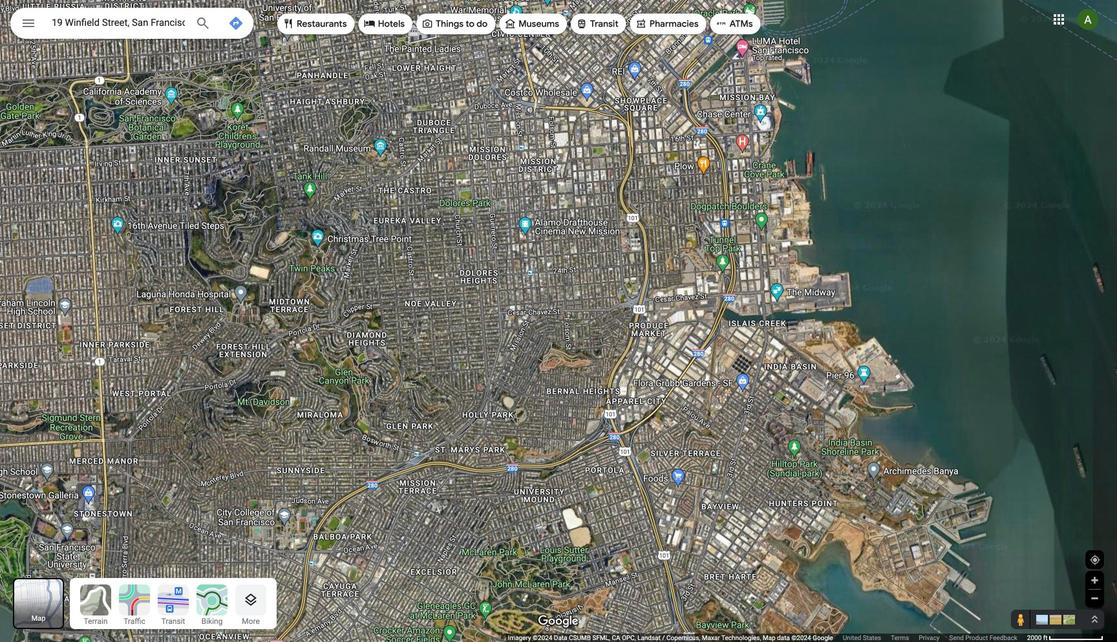 Task type: describe. For each thing, give the bounding box(es) containing it.
zoom out image
[[1091, 594, 1100, 604]]

show your location image
[[1090, 554, 1102, 566]]

Search Google Maps field
[[10, 8, 254, 43]]

none field inside search google maps field
[[52, 15, 185, 30]]

show street view coverage image
[[1012, 610, 1031, 629]]

google account: augustus odena  
(augustus@adept.ai) image
[[1078, 9, 1099, 30]]



Task type: locate. For each thing, give the bounding box(es) containing it.
None field
[[52, 15, 185, 30]]

google maps element
[[0, 0, 1118, 642]]

None search field
[[10, 8, 254, 43]]

zoom in image
[[1091, 576, 1100, 585]]

none search field inside google maps element
[[10, 8, 254, 43]]



Task type: vqa. For each thing, say whether or not it's contained in the screenshot.
"Keyboard Shortcuts" button
no



